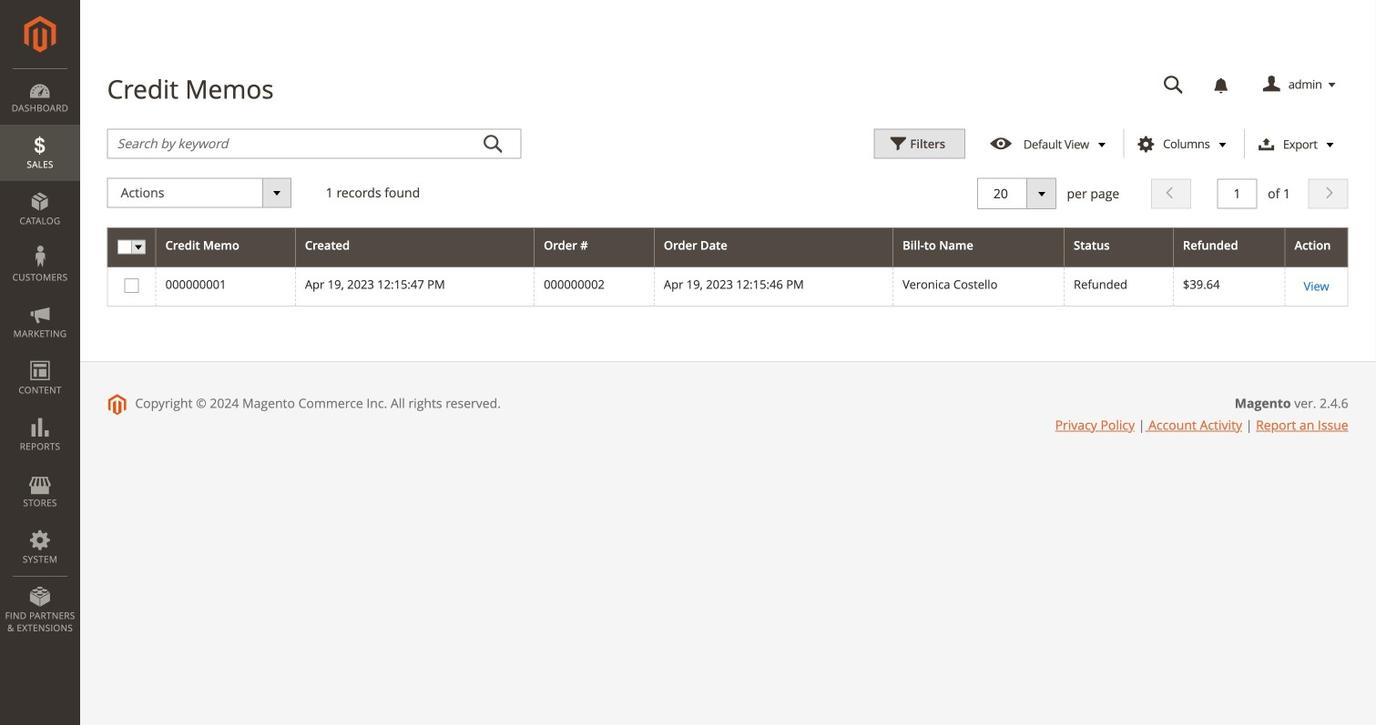 Task type: locate. For each thing, give the bounding box(es) containing it.
None text field
[[1151, 69, 1197, 101]]

None text field
[[992, 185, 1046, 203]]

menu bar
[[0, 68, 80, 644]]

None number field
[[1217, 179, 1257, 209]]

None checkbox
[[124, 279, 136, 290]]

magento admin panel image
[[24, 15, 56, 53]]



Task type: describe. For each thing, give the bounding box(es) containing it.
Search by keyword text field
[[107, 129, 522, 159]]



